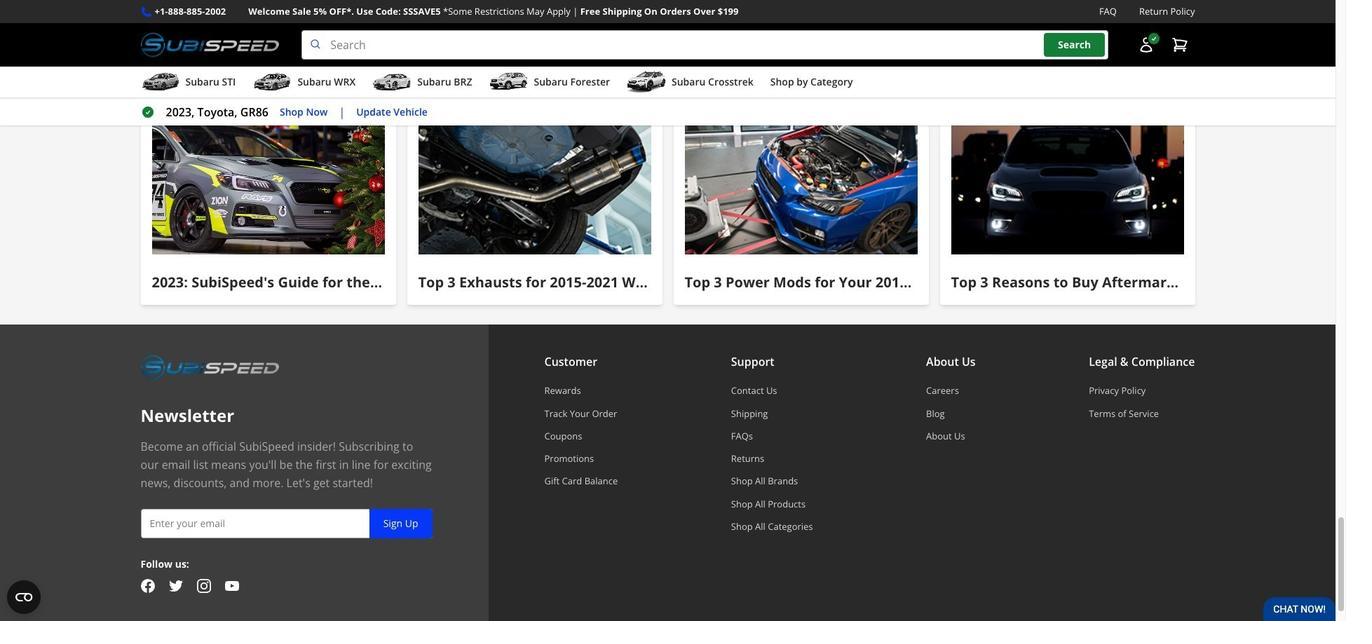 Task type: locate. For each thing, give the bounding box(es) containing it.
2 subispeed logo image from the top
[[141, 353, 279, 383]]

a subaru crosstrek thumbnail image image
[[627, 72, 666, 93]]

a subaru wrx thumbnail image image
[[253, 72, 292, 93]]

button image
[[1138, 37, 1155, 53]]

0 vertical spatial subispeed logo image
[[141, 30, 279, 60]]

a subaru sti thumbnail image image
[[141, 72, 180, 93]]

facebook logo image
[[141, 579, 155, 593]]

twitter logo image
[[169, 579, 183, 593]]

youtube logo image
[[225, 579, 239, 593]]

search input field
[[302, 30, 1109, 60]]

subispeed logo image
[[141, 30, 279, 60], [141, 353, 279, 383]]

wrx/sti interior image
[[152, 120, 385, 255]]

1 vertical spatial subispeed logo image
[[141, 353, 279, 383]]

instagram logo image
[[197, 579, 211, 593]]

wrx/sti aftermarket light image
[[952, 120, 1184, 255]]

a subaru forester thumbnail image image
[[489, 72, 529, 93]]



Task type: vqa. For each thing, say whether or not it's contained in the screenshot.
2021 in the the 1 In Stock 220-E Kelford Drag Racing Cam Set - 2002-2014 Subaru WRX / 2004-2021 STI
no



Task type: describe. For each thing, give the bounding box(es) containing it.
1 subispeed logo image from the top
[[141, 30, 279, 60]]

wrx/sti exhaust image
[[418, 120, 651, 255]]

open widget image
[[7, 581, 41, 615]]

Enter your email text field
[[141, 510, 432, 539]]

wrx/sti engine bay image
[[685, 120, 918, 255]]

a subaru brz thumbnail image image
[[373, 72, 412, 93]]



